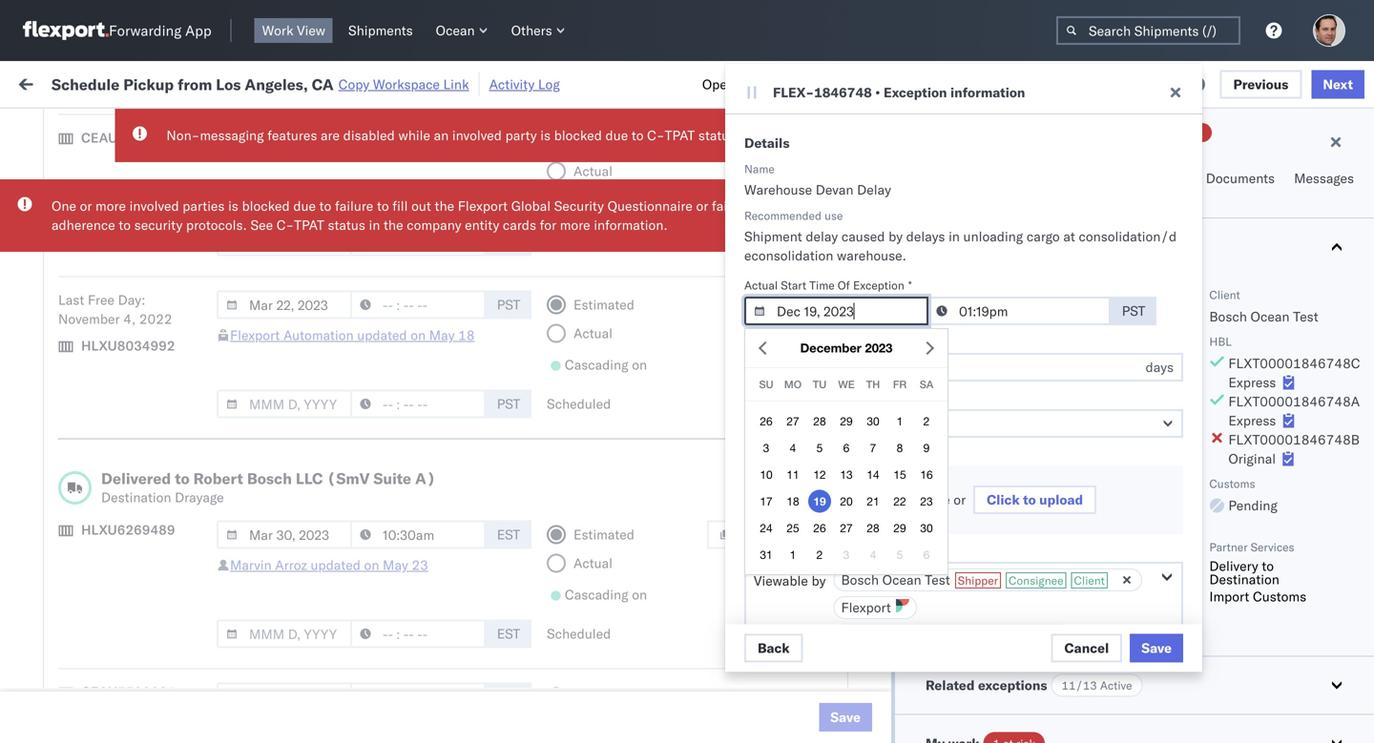 Task type: locate. For each thing, give the bounding box(es) containing it.
for down global at the left top of page
[[540, 217, 557, 233]]

pdt,
[[373, 191, 403, 208], [372, 233, 402, 250], [372, 275, 402, 292], [372, 317, 402, 334]]

0 vertical spatial by
[[889, 228, 903, 245]]

upload customs clearance documents button down workitem "button"
[[44, 180, 271, 220]]

confirm delivery button
[[44, 567, 145, 588]]

24
[[760, 522, 773, 535]]

2 appointment from the top
[[156, 316, 235, 333]]

2 up viewable by
[[817, 548, 823, 562]]

2 clearance from the top
[[148, 391, 209, 408]]

2 horizontal spatial client
[[1210, 288, 1241, 302]]

4 ocean fcl from the top
[[584, 317, 651, 334]]

: for status
[[137, 118, 140, 133]]

parties
[[183, 198, 225, 214]]

1 vertical spatial transit
[[926, 556, 961, 570]]

-- : -- -- text field
[[350, 291, 486, 319], [927, 297, 1111, 325], [350, 620, 486, 649]]

integration test account - karl lagerfeld down related
[[832, 695, 1081, 712]]

1 : from the left
[[137, 118, 140, 133]]

dangerous
[[926, 612, 982, 626]]

MMM D, YYYY text field
[[217, 128, 352, 157], [217, 228, 352, 256], [217, 291, 352, 319], [744, 297, 929, 325], [217, 521, 352, 549]]

karl down exceptions
[[996, 695, 1020, 712]]

0 vertical spatial -
[[984, 653, 992, 670]]

may for 18
[[429, 327, 455, 344]]

click
[[987, 492, 1020, 508]]

4, inside last free day: november 4, 2022
[[123, 311, 136, 327]]

of
[[838, 278, 850, 293]]

1 vertical spatial upload customs clearance documents
[[44, 391, 209, 427]]

flex-1889466 for 6:00 am pst, dec 24, 2022
[[1054, 569, 1153, 586]]

1 vertical spatial 3 button
[[835, 543, 858, 566]]

los down drayage
[[172, 517, 194, 534]]

0 vertical spatial flex-2130387
[[1054, 653, 1153, 670]]

1 horizontal spatial more
[[560, 217, 590, 233]]

4:00 pm pst, dec 23, 2022
[[307, 527, 482, 544]]

schedule delivery appointment link for 8:30 pm pst, jan 23, 2023
[[44, 651, 235, 671]]

transit up tu
[[800, 335, 835, 349]]

mmm d, yyyy text field for arroz
[[217, 620, 352, 649]]

22 button
[[889, 490, 912, 513]]

23 down the mbl
[[920, 495, 933, 508]]

app
[[185, 21, 212, 40]]

schedule delivery appointment link up the day:
[[44, 231, 235, 251]]

1 upload customs clearance documents button from the top
[[44, 180, 271, 220]]

2 11:59 pm pdt, nov 4, 2022 from the top
[[307, 275, 483, 292]]

2 schedule delivery appointment from the top
[[44, 316, 235, 333]]

jan for 23,
[[396, 653, 418, 670]]

deadline
[[307, 156, 354, 170]]

6 for the bottom 6 button
[[924, 548, 930, 562]]

0 horizontal spatial shipment
[[744, 228, 802, 245]]

to up drayage
[[175, 469, 190, 488]]

1 vertical spatial more
[[560, 217, 590, 233]]

1 nyku9743990 from the top
[[1278, 653, 1371, 670]]

10 button
[[755, 463, 778, 486]]

28 button down 21 button
[[862, 517, 885, 540]]

15 button
[[889, 463, 912, 486]]

no inside wants flexport in-bond transit no
[[926, 576, 943, 593]]

los down confirm pickup from los angeles, ca button
[[180, 601, 201, 618]]

scheduled for est
[[547, 626, 611, 642]]

none
[[1087, 561, 1119, 577]]

schedule for lhuu7894563, uetu5238478's schedule pickup from los angeles, ca link
[[44, 433, 100, 450]]

1 vertical spatial confirm
[[44, 568, 93, 585]]

0 vertical spatial destination
[[101, 489, 171, 506]]

documents up delivered at the left
[[44, 410, 113, 427]]

1 vertical spatial 30 button
[[915, 517, 938, 540]]

by inside recommended use shipment delay caused by delays in unloading cargo at consolidation/d econsolidation warehouse.
[[889, 228, 903, 245]]

1 horizontal spatial due
[[606, 127, 628, 144]]

26 for '26' button to the right
[[814, 522, 826, 535]]

-- : -- -- text field
[[350, 128, 486, 157], [350, 228, 486, 256], [350, 390, 486, 419], [350, 521, 486, 549], [350, 683, 486, 712]]

2 horizontal spatial for
[[1179, 335, 1193, 349]]

0 vertical spatial cascading on
[[565, 194, 647, 211]]

1 1889466 from the top
[[1095, 443, 1153, 460]]

at right cargo
[[1064, 228, 1076, 245]]

6 for the top 6 button
[[843, 441, 850, 455]]

blocked up see
[[242, 198, 290, 214]]

bosch inside delivered to robert bosch llc (smv suite a) destination drayage
[[247, 469, 292, 488]]

4 schedule delivery appointment link from the top
[[44, 651, 235, 671]]

0 horizontal spatial by
[[812, 573, 826, 589]]

0 vertical spatial import
[[161, 74, 204, 91]]

estimated
[[574, 134, 635, 151], [574, 296, 635, 313], [744, 335, 797, 349], [574, 526, 635, 543], [574, 689, 635, 705]]

0 vertical spatial dec
[[405, 485, 430, 502]]

shipment inside recommended use shipment delay caused by delays in unloading cargo at consolidation/d econsolidation warehouse.
[[744, 228, 802, 245]]

client for name
[[708, 156, 739, 170]]

flexport inside wants flexport in-bond transit no
[[962, 540, 1004, 555]]

workitem
[[21, 156, 71, 170]]

1 horizontal spatial blocked
[[554, 127, 602, 144]]

0 vertical spatial upload customs clearance documents link
[[44, 180, 271, 218]]

2 hlxu6269489, from the top
[[1277, 275, 1374, 292]]

7 resize handle column header from the left
[[1143, 148, 1166, 744]]

hlxu6269489,
[[1277, 233, 1374, 250], [1277, 275, 1374, 292], [1277, 317, 1374, 334], [1277, 359, 1374, 376], [1277, 401, 1374, 418]]

2 vandelay from the left
[[832, 191, 887, 208]]

upload for first upload customs clearance documents button from the bottom
[[44, 391, 87, 408]]

2 ceau7522281, hlxu6269489, from the top
[[1176, 275, 1374, 292]]

2 lhuu7894563, uetu5238478 from the top
[[1176, 485, 1371, 502]]

3 lhuu7894563, uetu5238478 from the top
[[1176, 527, 1371, 544]]

may for 23
[[383, 557, 408, 574]]

2 upload from the top
[[44, 391, 87, 408]]

1 vertical spatial dec
[[396, 527, 421, 544]]

pst up snooze on the top left
[[497, 134, 520, 151]]

delivery for 6:00 am pst, dec 24, 2022
[[96, 568, 145, 585]]

0 vertical spatial 28
[[814, 415, 826, 428]]

flexport inside one or more involved parties is blocked due to failure to fill out the flexport global security questionnaire or failure to demonstrate adherence to security protocols. see c-tpat status in the company entity cards for more information.
[[458, 198, 508, 214]]

integration test account - karl lagerfeld up related
[[832, 653, 1081, 670]]

fcl
[[627, 191, 651, 208], [627, 233, 651, 250], [627, 275, 651, 292], [1087, 308, 1111, 325], [627, 317, 651, 334], [627, 359, 651, 376], [627, 401, 651, 418], [627, 527, 651, 544], [627, 569, 651, 586], [627, 611, 651, 628], [627, 653, 651, 670]]

4 ceau7522281, from the top
[[1176, 359, 1274, 376]]

Unknown text field
[[744, 409, 1184, 438]]

client up hbl
[[1210, 288, 1241, 302]]

shipment
[[980, 288, 1038, 302]]

- down related exceptions
[[984, 695, 992, 712]]

1 vertical spatial destination
[[1210, 571, 1280, 588]]

delivery inside partner services delivery to destination import customs dangerous goods
[[1210, 558, 1259, 575]]

cascading on
[[565, 194, 647, 211], [565, 356, 647, 373], [565, 587, 647, 603]]

pst down global at the left top of page
[[497, 233, 520, 250]]

hlxu6269489, for schedule pickup from los angeles, ca
[[1277, 275, 1374, 292]]

shipment inside button
[[926, 239, 987, 255]]

0 horizontal spatial 1
[[790, 548, 796, 562]]

work left view
[[262, 22, 294, 39]]

nov left 8,
[[405, 401, 429, 418]]

4 button up 11 button
[[782, 437, 805, 459]]

-
[[984, 653, 992, 670], [984, 695, 992, 712]]

partner
[[1210, 540, 1248, 555]]

ceau7522281, hlxu6269489, up flxt00001846748c
[[1176, 317, 1374, 334]]

to right "click"
[[1023, 492, 1036, 508]]

december
[[800, 341, 862, 356]]

warehouse
[[744, 181, 812, 198]]

delivery down partner
[[1210, 558, 1259, 575]]

0 vertical spatial 5 button
[[808, 437, 831, 459]]

2 ceau7522281, from the top
[[1176, 275, 1274, 292]]

1 schedule pickup from los angeles, ca button from the top
[[44, 264, 271, 304]]

1889466
[[1095, 443, 1153, 460], [1095, 485, 1153, 502], [1095, 527, 1153, 544], [1095, 569, 1153, 586]]

abcdefg78
[[1300, 443, 1374, 460]]

day:
[[118, 292, 146, 308]]

0 horizontal spatial mode
[[584, 156, 613, 170]]

29 button down cause
[[835, 410, 858, 433]]

workitem button
[[11, 152, 277, 171]]

marvin
[[230, 557, 272, 574]]

vandelay down client name
[[708, 191, 763, 208]]

est for estimated
[[497, 689, 520, 705]]

by
[[889, 228, 903, 245], [812, 573, 826, 589]]

schedule for 2nd schedule pickup from los angeles, ca link from the top
[[44, 349, 100, 366]]

30 for bottommost 30 button
[[920, 522, 933, 535]]

0 vertical spatial 30 button
[[862, 410, 885, 433]]

2 schedule delivery appointment button from the top
[[44, 315, 235, 336]]

1 up 8
[[897, 415, 903, 428]]

consolidation/d
[[1079, 228, 1177, 245]]

4, down the day:
[[123, 311, 136, 327]]

0 vertical spatial 26 button
[[755, 410, 778, 433]]

pst, for 11:00 pm pst, nov 8, 2022
[[372, 401, 401, 418]]

2 cascading from the top
[[565, 356, 629, 373]]

2 vertical spatial dec
[[397, 569, 422, 586]]

viewable for viewable parties
[[744, 544, 791, 558]]

confirm inside confirm pickup from los angeles, ca
[[44, 517, 93, 534]]

free
[[88, 292, 114, 308]]

26
[[760, 415, 773, 428], [814, 522, 826, 535]]

transit inside wants flexport in-bond transit no
[[926, 556, 961, 570]]

1 horizontal spatial c-
[[647, 127, 665, 144]]

5 for 5 "button" to the left
[[817, 441, 823, 455]]

ca inside confirm pickup from los angeles, ca
[[44, 536, 62, 553]]

4 appointment from the top
[[156, 652, 235, 669]]

lhuu7894563, uetu5238478 for 11:59 pm pst, dec 13, 2022
[[1176, 485, 1371, 502]]

0 vertical spatial 2 button
[[915, 410, 938, 433]]

1 vertical spatial 3
[[843, 548, 850, 562]]

3 scheduled from the top
[[547, 626, 611, 642]]

ocean inside client bosch ocean test incoterm fob
[[1251, 308, 1290, 325]]

pst, for 11:59 pm pst, jan 12, 2023
[[372, 611, 401, 628]]

1 2130387 from the top
[[1095, 653, 1153, 670]]

log
[[538, 76, 560, 93]]

3 schedule delivery appointment link from the top
[[44, 483, 235, 503]]

2 est from the top
[[497, 626, 520, 642]]

next
[[1323, 76, 1353, 92]]

the down fill
[[384, 217, 403, 233]]

3 uetu5238478 from the top
[[1278, 527, 1371, 544]]

2022 for upload customs clearance documents link for first upload customs clearance documents button from the bottom
[[448, 401, 482, 418]]

2 : from the left
[[439, 118, 443, 133]]

0 vertical spatial confirm
[[44, 517, 93, 534]]

estimated for -- : -- -- text box over 8:30 pm pst, jan 23, 2023
[[574, 526, 635, 543]]

schedule pickup from los angeles, ca link
[[44, 264, 271, 302], [44, 348, 271, 386], [44, 432, 271, 470], [44, 600, 271, 638]]

1 horizontal spatial work
[[262, 22, 294, 39]]

1 horizontal spatial 5
[[897, 548, 903, 562]]

schedule pickup from los angeles, ca link down the confirm delivery button
[[44, 600, 271, 638]]

26 up attach
[[760, 415, 773, 428]]

4 lhuu7894563, uetu5238478 from the top
[[1176, 569, 1371, 586]]

1 vertical spatial 26 button
[[808, 517, 831, 540]]

lhuu7894563, uetu5238478 for 6:00 am pst, dec 24, 2022
[[1176, 569, 1371, 586]]

delivery down hlxu6269489
[[96, 568, 145, 585]]

2 vertical spatial client
[[1074, 574, 1105, 588]]

schedule pickup from los angeles, ca button for msdu7304509
[[44, 600, 271, 640]]

rotterdam,
[[180, 685, 248, 702]]

3 schedule pickup from los angeles, ca link from the top
[[44, 432, 271, 470]]

0 horizontal spatial due
[[293, 198, 316, 214]]

1 vertical spatial integration
[[832, 695, 898, 712]]

fr
[[893, 378, 907, 391]]

0 horizontal spatial 30
[[867, 415, 880, 428]]

schedule pickup from los angeles, ca button for ceau7522281, hlxu6269489,
[[44, 264, 271, 304]]

in right delays
[[949, 228, 960, 245]]

4 schedule pickup from los angeles, ca from the top
[[44, 601, 257, 637]]

6 button
[[835, 437, 858, 459], [915, 543, 938, 566]]

2022 for "confirm pickup from los angeles, ca" link
[[449, 527, 482, 544]]

1 vertical spatial nyku9743990
[[1278, 695, 1371, 712]]

lhuu7894563, for 11:59 pm pst, dec 13, 2022
[[1176, 485, 1274, 502]]

pst, right (smv
[[372, 485, 401, 502]]

lhuu7894563, for 6:00 am pst, dec 24, 2022
[[1176, 569, 1274, 586]]

customs down the "hlxu8034992"
[[91, 391, 144, 408]]

1 vertical spatial gvcu5265864, nyku9743990
[[1176, 695, 1371, 712]]

pst, for 4:00 pm pst, dec 23, 2022
[[364, 527, 393, 544]]

4 schedule delivery appointment from the top
[[44, 652, 235, 669]]

1 vertical spatial upload customs clearance documents button
[[44, 390, 271, 430]]

ready
[[145, 118, 179, 133]]

0 vertical spatial clearance
[[148, 181, 209, 198]]

a
[[921, 492, 928, 508]]

mode
[[584, 156, 613, 170], [1068, 288, 1097, 302]]

delivery inside button
[[96, 568, 145, 585]]

flexport inside button
[[841, 599, 891, 616]]

1 horizontal spatial pending
[[1229, 497, 1278, 514]]

1 vertical spatial pending
[[1229, 497, 1278, 514]]

updated for arroz
[[311, 557, 361, 574]]

wants flexport in-bond transit no
[[926, 540, 1052, 593]]

30 for the left 30 button
[[867, 415, 880, 428]]

8 resize handle column header from the left
[[1268, 148, 1290, 744]]

or
[[80, 198, 92, 214], [696, 198, 708, 214], [954, 492, 966, 508]]

work inside "work view" link
[[262, 22, 294, 39]]

0 vertical spatial maeu94084
[[1300, 653, 1374, 670]]

1 lagerfeld from the top
[[1024, 653, 1081, 670]]

4 schedule delivery appointment button from the top
[[44, 651, 235, 672]]

dec
[[405, 485, 430, 502], [396, 527, 421, 544], [397, 569, 422, 586]]

viewable
[[744, 544, 791, 558], [754, 573, 808, 589]]

1 vertical spatial upload customs clearance documents link
[[44, 390, 271, 428]]

upload customs clearance documents link down workitem "button"
[[44, 180, 271, 218]]

1 horizontal spatial involved
[[452, 127, 502, 144]]

destination
[[101, 489, 171, 506], [1210, 571, 1280, 588]]

schedule pickup from los angeles, ca button down the confirm delivery button
[[44, 600, 271, 640]]

may down 4:00 pm pst, dec 23, 2022
[[383, 557, 408, 574]]

jan left the 12,
[[405, 611, 426, 628]]

3 cascading from the top
[[565, 587, 629, 603]]

schedule pickup from los angeles, ca down last free day: november 4, 2022
[[44, 349, 257, 385]]

0 vertical spatial integration
[[832, 653, 898, 670]]

2 cascading on from the top
[[565, 356, 647, 373]]

month  2023-12 element
[[752, 408, 942, 568]]

0 vertical spatial may
[[429, 327, 455, 344]]

0 horizontal spatial 6 button
[[835, 437, 858, 459]]

schedule pickup from los angeles, ca down the confirm delivery button
[[44, 601, 257, 637]]

1 clearance from the top
[[148, 181, 209, 198]]

4 lhuu7894563, from the top
[[1176, 569, 1274, 586]]

pickup inside confirm pickup from los angeles, ca
[[96, 517, 137, 534]]

5 ceau7522281, hlxu6269489, from the top
[[1176, 401, 1374, 418]]

0 vertical spatial time
[[810, 278, 835, 293]]

to
[[632, 127, 644, 144], [319, 198, 332, 214], [377, 198, 389, 214], [754, 198, 766, 214], [119, 217, 131, 233], [175, 469, 190, 488], [1023, 492, 1036, 508], [1262, 558, 1274, 575]]

2 button up 9 button
[[915, 410, 938, 433]]

schedule inside schedule pickup from rotterdam, netherlands
[[44, 685, 100, 702]]

2 failure from the left
[[712, 198, 750, 214]]

client for bosch
[[1210, 288, 1241, 302]]

services
[[1251, 540, 1295, 555]]

0 horizontal spatial save
[[831, 709, 861, 726]]

23 inside button
[[920, 495, 933, 508]]

ceau7522281, hlxu6269489, up hbl
[[1176, 275, 1374, 292]]

4 uetu5238478 from the top
[[1278, 569, 1371, 586]]

0 vertical spatial 5
[[817, 441, 823, 455]]

in
[[284, 118, 295, 133]]

1893174
[[1095, 611, 1153, 628]]

8:30
[[307, 653, 336, 670]]

2 integration from the top
[[832, 695, 898, 712]]

delivered
[[101, 469, 171, 488]]

flexport left "demo"
[[708, 611, 758, 628]]

0 vertical spatial for
[[182, 118, 197, 133]]

1 gvcu5265864, from the top
[[1176, 653, 1274, 670]]

ceau7522281, for upload customs clearance documents
[[1176, 401, 1274, 418]]

1 vertical spatial 30
[[920, 522, 933, 535]]

nov up 11:00 pm pst, nov 8, 2022
[[406, 317, 430, 334]]

econsolidation
[[744, 247, 834, 264]]

1 vertical spatial mmm d, yyyy text field
[[217, 620, 352, 649]]

2 button up viewable by
[[808, 543, 831, 566]]

1 up viewable by
[[790, 548, 796, 562]]

1 schedule pickup from los angeles, ca from the top
[[44, 265, 257, 301]]

nov down company
[[406, 275, 430, 292]]

5 resize handle column header from the left
[[800, 148, 823, 744]]

resize handle column header
[[273, 148, 296, 744], [485, 148, 508, 744], [552, 148, 575, 744], [676, 148, 699, 744], [800, 148, 823, 744], [991, 148, 1014, 744], [1143, 148, 1166, 744], [1268, 148, 1290, 744], [1340, 148, 1363, 744]]

goods
[[985, 612, 1018, 626]]

hlxu6269489, for upload customs clearance documents
[[1277, 401, 1374, 418]]

0 vertical spatial more
[[95, 198, 126, 214]]

0 horizontal spatial destination
[[101, 489, 171, 506]]

0 horizontal spatial 29
[[840, 415, 853, 428]]

confirm up confirm delivery
[[44, 517, 93, 534]]

1 vertical spatial may
[[383, 557, 408, 574]]

4 schedule pickup from los angeles, ca link from the top
[[44, 600, 271, 638]]

MMM D, YYYY text field
[[217, 390, 352, 419], [217, 620, 352, 649], [217, 683, 352, 712]]

test inside client bosch ocean test incoterm fob
[[1293, 308, 1319, 325]]

2022 for confirm delivery link
[[450, 569, 483, 586]]

: left ready
[[137, 118, 140, 133]]

3 up 10
[[763, 441, 770, 455]]

c- right see
[[277, 217, 294, 233]]

1 vertical spatial -
[[984, 695, 992, 712]]

flex-1889466 for 4:00 pm pst, dec 23, 2022
[[1054, 527, 1153, 544]]

23
[[920, 495, 933, 508], [412, 557, 428, 574]]

schedule pickup from los angeles, ca button
[[44, 264, 271, 304], [44, 348, 271, 388], [44, 432, 271, 472], [44, 600, 271, 640]]

2 flex-1889466 from the top
[[1054, 485, 1153, 502]]

5 for bottom 5 "button"
[[897, 548, 903, 562]]

previous
[[1234, 76, 1289, 92]]

30 button up '7' button
[[862, 410, 885, 433]]

1 horizontal spatial failure
[[712, 198, 750, 214]]

0 horizontal spatial import
[[161, 74, 204, 91]]

1 vertical spatial account
[[930, 695, 981, 712]]

11:59 pm pst, jan 12, 2023
[[307, 611, 486, 628]]

container numbers
[[1176, 148, 1227, 178]]

consignee
[[1009, 574, 1064, 588], [801, 611, 865, 628], [920, 611, 984, 628]]

schedule delivery appointment button for 11:59 pm pst, dec 13, 2022
[[44, 483, 235, 504]]

26 for the leftmost '26' button
[[760, 415, 773, 428]]

schedule pickup from los angeles, ca button for lhuu7894563, uetu5238478
[[44, 432, 271, 472]]

3 for topmost the 3 button
[[763, 441, 770, 455]]

in right status
[[369, 217, 380, 233]]

destination down delivered at the left
[[101, 489, 171, 506]]

3 ceau7522281, hlxu6269489, from the top
[[1176, 317, 1374, 334]]

1 horizontal spatial destination
[[1210, 571, 1280, 588]]

4 1889466 from the top
[[1095, 569, 1153, 586]]

0 vertical spatial est
[[497, 526, 520, 543]]

track
[[506, 74, 537, 91]]

2023 for integration
[[445, 653, 478, 670]]

27 down 'exception root cause *'
[[787, 415, 800, 428]]

schedule pickup from los angeles, ca for msdu7304509
[[44, 601, 257, 637]]

2023 for bookings
[[453, 611, 486, 628]]

am right the 6:00 on the bottom left of page
[[340, 569, 362, 586]]

1 upload customs clearance documents from the top
[[44, 181, 209, 217]]

los inside confirm pickup from los angeles, ca
[[172, 517, 194, 534]]

no
[[447, 118, 463, 133], [927, 303, 944, 319], [926, 576, 943, 593]]

upload for second upload customs clearance documents button from the bottom
[[44, 181, 87, 198]]

26 button up parties
[[808, 517, 831, 540]]

pickup up the day:
[[104, 265, 145, 282]]

1846748
[[814, 84, 872, 101], [1095, 233, 1153, 250], [1095, 275, 1153, 292], [1095, 317, 1153, 334], [1095, 359, 1153, 376], [1095, 401, 1153, 418]]

1 vertical spatial *
[[862, 391, 866, 405]]

disabled
[[343, 127, 395, 144]]

1 button
[[889, 410, 912, 433], [782, 543, 805, 566]]

or up adherence
[[80, 198, 92, 214]]

clearance for upload customs clearance documents link for first upload customs clearance documents button from the bottom
[[148, 391, 209, 408]]

vandelay for vandelay west
[[832, 191, 887, 208]]

pickup down last free day: november 4, 2022
[[104, 349, 145, 366]]

2 schedule pickup from los angeles, ca button from the top
[[44, 348, 271, 388]]

to down the client name button
[[754, 198, 766, 214]]

1846748 right cargo
[[1095, 233, 1153, 250]]

1 vertical spatial 2 button
[[808, 543, 831, 566]]

0 vertical spatial 26
[[760, 415, 773, 428]]

ceau7522281, hlxu6269489, down documents "button"
[[1176, 233, 1374, 250]]

1 vertical spatial 11:59 pm pdt, nov 4, 2022
[[307, 275, 483, 292]]

confirm inside button
[[44, 568, 93, 585]]

pickup up 'netherlands'
[[104, 685, 145, 702]]

appointment for 8:30 pm pst, jan 23, 2023
[[156, 652, 235, 669]]

0 horizontal spatial is
[[228, 198, 238, 214]]

5 hlxu6269489, from the top
[[1277, 401, 1374, 418]]

8
[[897, 441, 903, 455]]

:
[[137, 118, 140, 133], [439, 118, 443, 133]]

1 account from the top
[[930, 653, 981, 670]]

2 vertical spatial est
[[497, 689, 520, 705]]

3 schedule delivery appointment button from the top
[[44, 483, 235, 504]]

view
[[297, 22, 326, 39]]

1 schedule pickup from los angeles, ca link from the top
[[44, 264, 271, 302]]

import inside partner services delivery to destination import customs dangerous goods
[[1210, 588, 1250, 605]]

mode inside "button"
[[584, 156, 613, 170]]

schedule pickup from los angeles, ca button down security
[[44, 264, 271, 304]]

1
[[897, 415, 903, 428], [790, 548, 796, 562]]

2 upload customs clearance documents from the top
[[44, 391, 209, 427]]

25 button
[[782, 517, 805, 540]]

27 down 20
[[840, 522, 853, 535]]

23,
[[425, 527, 445, 544], [421, 653, 442, 670]]

bookings
[[832, 611, 888, 628]]

next button
[[1312, 70, 1365, 99]]

1 vertical spatial gvcu5265864,
[[1176, 695, 1274, 712]]

3 est from the top
[[497, 689, 520, 705]]

snoozed
[[395, 118, 439, 133]]

1 vertical spatial 29
[[894, 522, 906, 535]]

0 vertical spatial at
[[400, 74, 412, 91]]

* left th
[[862, 391, 866, 405]]

upload customs clearance documents for upload customs clearance documents link for first upload customs clearance documents button from the bottom
[[44, 391, 209, 427]]

involved right an
[[452, 127, 502, 144]]

23, down the 12,
[[421, 653, 442, 670]]

2 confirm from the top
[[44, 568, 93, 585]]

29
[[840, 415, 853, 428], [894, 522, 906, 535]]

previous button
[[1220, 70, 1302, 99]]

exception root cause *
[[744, 391, 866, 405]]

11:59 pm pdt, nov 4, 2022 for schedule delivery appointment
[[307, 317, 483, 334]]

schedule delivery appointment link for 11:59 pm pdt, nov 4, 2022
[[44, 315, 235, 335]]

Enter integers only number field
[[744, 353, 1184, 382]]

1 vertical spatial 4 button
[[862, 543, 885, 566]]

is inside one or more involved parties is blocked due to failure to fill out the flexport global security questionnaire or failure to demonstrate adherence to security protocols. see c-tpat status in the company entity cards for more information.
[[228, 198, 238, 214]]

bosch inside client bosch ocean test incoterm fob
[[1210, 308, 1247, 325]]

work up status : ready for work, blocked, in progress on the left top of page
[[207, 74, 241, 91]]

schedule delivery appointment button for 11:59 pm pdt, nov 4, 2022
[[44, 315, 235, 336]]

1 horizontal spatial 18
[[787, 495, 800, 508]]

flexport automation updated on may 18
[[230, 327, 475, 344]]

schedule
[[52, 75, 120, 94], [44, 232, 100, 249], [44, 265, 100, 282], [44, 316, 100, 333], [44, 349, 100, 366], [44, 433, 100, 450], [44, 484, 100, 501], [44, 601, 100, 618], [44, 652, 100, 669], [44, 685, 100, 702]]

mmm d, yyyy text field for fourth -- : -- -- text field from the bottom
[[217, 228, 352, 256]]

mmm d, yyyy text field up 8:30
[[217, 620, 352, 649]]

flex-2130387 down 11/13 active
[[1054, 695, 1153, 712]]

viewable by
[[754, 573, 826, 589]]

c- up mode "button" at the top left of the page
[[647, 127, 665, 144]]

in inside recommended use shipment delay caused by delays in unloading cargo at consolidation/d econsolidation warehouse.
[[949, 228, 960, 245]]

2 schedule delivery appointment link from the top
[[44, 315, 235, 335]]

1 karl from the top
[[996, 653, 1020, 670]]

vandelay for vandelay
[[708, 191, 763, 208]]

highlights
[[991, 239, 1055, 255]]

client inside button
[[708, 156, 739, 170]]

los up the robert
[[180, 433, 201, 450]]

gvcu5265864,
[[1176, 653, 1274, 670], [1176, 695, 1274, 712]]

at
[[400, 74, 412, 91], [1064, 228, 1076, 245]]

schedule pickup from los angeles, ca up delivered at the left
[[44, 433, 257, 469]]

ceau7522281, hlxu6269489, for schedule delivery appointment
[[1176, 317, 1374, 334]]

0 vertical spatial mmm d, yyyy text field
[[217, 390, 352, 419]]

3 right parties
[[843, 548, 850, 562]]

7 ocean fcl from the top
[[584, 527, 651, 544]]

actual
[[574, 163, 613, 179], [744, 278, 778, 293], [574, 325, 613, 342], [574, 555, 613, 572]]

3 lhuu7894563, from the top
[[1176, 527, 1274, 544]]

6:00
[[307, 569, 336, 586]]

cascading on for est
[[565, 587, 647, 603]]

- up related exceptions
[[984, 653, 992, 670]]

9 ocean fcl from the top
[[584, 611, 651, 628]]

1 button up 8 button
[[889, 410, 912, 433]]

2 schedule pickup from los angeles, ca from the top
[[44, 349, 257, 385]]

1 upload customs clearance documents link from the top
[[44, 180, 271, 218]]

2 scheduled from the top
[[547, 396, 611, 412]]

0 vertical spatial upload
[[44, 181, 87, 198]]

on
[[488, 74, 503, 91], [632, 194, 647, 211], [411, 327, 426, 344], [632, 356, 647, 373], [364, 557, 379, 574], [632, 587, 647, 603]]

updated
[[357, 327, 407, 344], [311, 557, 361, 574]]

0 vertical spatial 18
[[458, 327, 475, 344]]

3 schedule pickup from los angeles, ca from the top
[[44, 433, 257, 469]]

express up original
[[1229, 412, 1276, 429]]

no down wants
[[926, 576, 943, 593]]

3 ceau7522281, from the top
[[1176, 317, 1274, 334]]

su
[[759, 378, 774, 391]]

Search Work text field
[[733, 68, 941, 97]]

is up protocols.
[[228, 198, 238, 214]]

1 vertical spatial express
[[1229, 412, 1276, 429]]

pickup inside schedule pickup from rotterdam, netherlands
[[104, 685, 145, 702]]

sep
[[407, 191, 431, 208]]

estimated for fourth -- : -- -- text field from the bottom
[[574, 134, 635, 151]]

updated down 4:00
[[311, 557, 361, 574]]

back button
[[744, 634, 803, 663]]

ceau7522281, hlxu6269489, for schedule pickup from los angeles, ca
[[1176, 275, 1374, 292]]

1 horizontal spatial by
[[889, 228, 903, 245]]

1 horizontal spatial 2 button
[[915, 410, 938, 433]]

schedule pickup from los angeles, ca down security
[[44, 265, 257, 301]]

client inside client bosch ocean test incoterm fob
[[1210, 288, 1241, 302]]

pending for documents available for broker
[[1087, 370, 1136, 387]]

0 vertical spatial save button
[[1130, 634, 1184, 663]]

upload customs clearance documents for upload customs clearance documents link related to second upload customs clearance documents button from the bottom
[[44, 181, 209, 217]]

0 horizontal spatial client
[[708, 156, 739, 170]]

: right while
[[439, 118, 443, 133]]

due inside one or more involved parties is blocked due to failure to fill out the flexport global security questionnaire or failure to demonstrate adherence to security protocols. see c-tpat status in the company entity cards for more information.
[[293, 198, 316, 214]]

* left priority
[[908, 278, 912, 293]]

involved
[[452, 127, 502, 144], [129, 198, 179, 214]]

schedule for 8:30 pm pst, jan 23, 2023 schedule delivery appointment link
[[44, 652, 100, 669]]

schedule delivery appointment for 11:59 pm pst, dec 13, 2022
[[44, 484, 235, 501]]

caused
[[842, 228, 885, 245]]

pst, for 8:30 pm pst, jan 23, 2023
[[364, 653, 393, 670]]

delivery up schedule pickup from rotterdam, netherlands
[[104, 652, 153, 669]]

1 vertical spatial viewable
[[754, 573, 808, 589]]

0 horizontal spatial 2 button
[[808, 543, 831, 566]]

1 horizontal spatial shipment
[[926, 239, 987, 255]]

1 horizontal spatial 3 button
[[835, 543, 858, 566]]

los down protocols.
[[180, 265, 201, 282]]



Task type: vqa. For each thing, say whether or not it's contained in the screenshot.
11:00 PM PST, Nov 8, 2022 'Clearance'
no



Task type: describe. For each thing, give the bounding box(es) containing it.
schedule pickup from los angeles, ca link for ceau7522281, hlxu6269489,
[[44, 264, 271, 302]]

status : ready for work, blocked, in progress
[[103, 118, 345, 133]]

11:59 right the •
[[932, 76, 970, 92]]

13,
[[433, 485, 454, 502]]

0 vertical spatial tpat
[[665, 127, 695, 144]]

2 vertical spatial exception
[[744, 391, 796, 405]]

status.
[[699, 127, 740, 144]]

ocean inside button
[[436, 22, 475, 39]]

1 ceau7522281, hlxu6269489, from the top
[[1176, 233, 1374, 250]]

2 -- : -- -- text field from the top
[[350, 228, 486, 256]]

2 schedule pickup from los angeles, ca link from the top
[[44, 348, 271, 386]]

-- : -- -- text field up flexport automation updated on may 18
[[350, 291, 486, 319]]

express for flxt00001846748a
[[1229, 412, 1276, 429]]

action
[[1309, 74, 1351, 91]]

lhuu7894563, for 4:00 pm pst, dec 23, 2022
[[1176, 527, 1274, 544]]

1 vertical spatial 6 button
[[915, 543, 938, 566]]

1 maeu94084 from the top
[[1300, 653, 1374, 670]]

1889466 for 11:59 pm pst, dec 13, 2022
[[1095, 485, 1153, 502]]

schedule pickup from los angeles, ca link for lhuu7894563, uetu5238478
[[44, 432, 271, 470]]

est for scheduled
[[497, 626, 520, 642]]

schedule pickup from los angeles, ca for ceau7522281, hlxu6269489,
[[44, 265, 257, 301]]

1 integration from the top
[[832, 653, 898, 670]]

schedule delivery appointment for 11:59 pm pdt, nov 4, 2022
[[44, 316, 235, 333]]

flex-1889466 for 11:59 pm pst, dec 13, 2022
[[1054, 485, 1153, 502]]

cascading for pst
[[565, 356, 629, 373]]

messaging
[[200, 127, 264, 144]]

1 flex-1846748 from the top
[[1054, 233, 1153, 250]]

schedule for msdu7304509's schedule pickup from los angeles, ca link
[[44, 601, 100, 618]]

3 mmm d, yyyy text field from the top
[[217, 683, 352, 712]]

documents button
[[1199, 161, 1287, 218]]

ceau7522281, for schedule pickup from los angeles, ca
[[1176, 275, 1274, 292]]

ctpat block
[[1142, 126, 1203, 140]]

1 - from the top
[[984, 653, 992, 670]]

blocked inside one or more involved parties is blocked due to failure to fill out the flexport global security questionnaire or failure to demonstrate adherence to security protocols. see c-tpat status in the company entity cards for more information.
[[242, 198, 290, 214]]

1 vertical spatial work
[[207, 74, 241, 91]]

uetu5238478 for 11:59 pm pst, dec 13, 2022
[[1278, 485, 1371, 502]]

my
[[19, 69, 49, 95]]

0 vertical spatial 28 button
[[808, 410, 831, 433]]

0 horizontal spatial 26 button
[[755, 410, 778, 433]]

client bosch ocean test incoterm fob
[[926, 288, 1319, 372]]

schedule for schedule delivery appointment link associated with 11:59 pm pst, dec 13, 2022
[[44, 484, 100, 501]]

1 uetu5238478 from the top
[[1278, 443, 1371, 460]]

1 vertical spatial no
[[927, 303, 944, 319]]

appointment for 11:59 pm pdt, nov 4, 2022
[[156, 316, 235, 333]]

1 horizontal spatial 4
[[870, 548, 877, 562]]

jan for 12,
[[405, 611, 426, 628]]

pst, for 6:00 am pst, dec 24, 2022
[[365, 569, 394, 586]]

schedule pickup from los angeles, ca link for msdu7304509
[[44, 600, 271, 638]]

1 vertical spatial 2
[[817, 548, 823, 562]]

0 vertical spatial exception
[[884, 84, 947, 101]]

delivery up the day:
[[104, 232, 153, 249]]

0 vertical spatial 6 button
[[835, 437, 858, 459]]

to left security
[[119, 217, 131, 233]]

delay
[[806, 228, 838, 245]]

5 ocean fcl from the top
[[584, 359, 651, 376]]

pst up available
[[1122, 303, 1146, 319]]

4 ceau7522281, hlxu6269489, from the top
[[1176, 359, 1374, 376]]

in inside one or more involved parties is blocked due to failure to fill out the flexport global security questionnaire or failure to demonstrate adherence to security protocols. see c-tpat status in the company entity cards for more information.
[[369, 217, 380, 233]]

actual for mmm d, yyyy text field corresponding to automation
[[574, 325, 613, 342]]

Search Shipments (/) text field
[[1057, 16, 1241, 45]]

1 vertical spatial 1
[[790, 548, 796, 562]]

angeles, inside confirm pickup from los angeles, ca
[[197, 517, 250, 534]]

2 nyku9743990 from the top
[[1278, 695, 1371, 712]]

6 ocean fcl from the top
[[584, 401, 651, 418]]

2022 for ceau7522281, hlxu6269489, schedule pickup from los angeles, ca link
[[449, 275, 483, 292]]

schedule delivery appointment link for 11:59 pm pst, dec 13, 2022
[[44, 483, 235, 503]]

1 horizontal spatial mode
[[1068, 288, 1097, 302]]

from inside schedule pickup from rotterdam, netherlands
[[148, 685, 176, 702]]

2 - from the top
[[984, 695, 992, 712]]

2 flex-2130387 from the top
[[1054, 695, 1153, 712]]

uetu5238478 for 4:00 pm pst, dec 23, 2022
[[1278, 527, 1371, 544]]

0 vertical spatial c-
[[647, 127, 665, 144]]

due
[[861, 76, 885, 92]]

flexport. image
[[23, 21, 109, 40]]

suite
[[374, 469, 411, 488]]

1 vertical spatial 5 button
[[889, 543, 912, 566]]

11:00 pm pst, nov 8, 2022
[[307, 401, 482, 418]]

0 horizontal spatial for
[[182, 118, 197, 133]]

2 karl from the top
[[996, 695, 1020, 712]]

protocols.
[[186, 217, 247, 233]]

8 ocean fcl from the top
[[584, 569, 651, 586]]

viewable parties
[[744, 544, 830, 558]]

1 horizontal spatial client
[[1074, 574, 1105, 588]]

hlxu6269489, for schedule delivery appointment
[[1277, 317, 1374, 334]]

upload customs clearance documents link for second upload customs clearance documents button from the bottom
[[44, 180, 271, 218]]

activity
[[489, 76, 535, 93]]

0 vertical spatial 2023
[[865, 341, 893, 356]]

2 ocean fcl from the top
[[584, 233, 651, 250]]

batch
[[1268, 74, 1306, 91]]

bond
[[1025, 540, 1052, 555]]

1 horizontal spatial *
[[908, 278, 912, 293]]

1889466 for 4:00 pm pst, dec 23, 2022
[[1095, 527, 1153, 544]]

los right the "hlxu8034992"
[[180, 349, 201, 366]]

2 resize handle column header from the left
[[485, 148, 508, 744]]

4 flex-1846748 from the top
[[1054, 359, 1153, 376]]

1 vertical spatial 23
[[412, 557, 428, 574]]

1 vertical spatial 28 button
[[862, 517, 885, 540]]

active
[[1100, 679, 1133, 693]]

flexport button
[[834, 597, 917, 619]]

nov right the •
[[888, 76, 913, 92]]

cascading for est
[[565, 587, 629, 603]]

9 button
[[915, 437, 938, 459]]

-- : -- -- text field up 8:30 pm pst, jan 23, 2023
[[350, 620, 486, 649]]

use
[[825, 209, 843, 223]]

(smv
[[327, 469, 370, 488]]

2 gvcu5265864, from the top
[[1176, 695, 1274, 712]]

1 gvcu5265864, nyku9743990 from the top
[[1176, 653, 1371, 670]]

1 horizontal spatial save button
[[1130, 634, 1184, 663]]

18 inside 18 'button'
[[787, 495, 800, 508]]

file
[[931, 492, 950, 508]]

4 -- : -- -- text field from the top
[[350, 521, 486, 549]]

0 vertical spatial involved
[[452, 127, 502, 144]]

sa
[[920, 378, 934, 391]]

6 resize handle column header from the left
[[991, 148, 1014, 744]]

0 horizontal spatial save button
[[819, 703, 872, 732]]

shipment highlights button
[[895, 219, 1374, 276]]

0 horizontal spatial 18
[[458, 327, 475, 344]]

1846748 down 'documents available for broker'
[[1095, 401, 1153, 418]]

3 resize handle column header from the left
[[552, 148, 575, 744]]

pickup up delivered at the left
[[104, 433, 145, 450]]

confirm pickup from los angeles, ca
[[44, 517, 250, 553]]

at inside recommended use shipment delay caused by delays in unloading cargo at consolidation/d econsolidation warehouse.
[[1064, 228, 1076, 245]]

1 cascading on from the top
[[565, 194, 647, 211]]

pdt, left sep
[[373, 191, 403, 208]]

1 -- : -- -- text field from the top
[[350, 128, 486, 157]]

1 horizontal spatial 27
[[840, 522, 853, 535]]

: for snoozed
[[439, 118, 443, 133]]

1889466 for 6:00 am pst, dec 24, 2022
[[1095, 569, 1153, 586]]

name inside the client name button
[[742, 156, 772, 170]]

drag
[[831, 492, 860, 508]]

1 ceau7522281 from the top
[[81, 129, 176, 146]]

0 horizontal spatial 30 button
[[862, 410, 885, 433]]

involved inside one or more involved parties is blocked due to failure to fill out the flexport global security questionnaire or failure to demonstrate adherence to security protocols. see c-tpat status in the company entity cards for more information.
[[129, 198, 179, 214]]

fill
[[393, 198, 408, 214]]

0 vertical spatial 29 button
[[835, 410, 858, 433]]

security
[[554, 198, 604, 214]]

1846748 left the •
[[814, 84, 872, 101]]

viewable for viewable by
[[754, 573, 808, 589]]

2 upload customs clearance documents button from the top
[[44, 390, 271, 430]]

1 est from the top
[[497, 526, 520, 543]]

documents inside 'documents available for broker'
[[1068, 335, 1127, 349]]

risk
[[415, 74, 437, 91]]

to left fill
[[377, 198, 389, 214]]

4, down 26,
[[434, 233, 446, 250]]

recommended
[[744, 209, 822, 223]]

pdt, down fill
[[372, 233, 402, 250]]

pickup up ready
[[123, 75, 174, 94]]

customs inside partner services delivery to destination import customs dangerous goods
[[1253, 588, 1307, 605]]

1 horizontal spatial or
[[696, 198, 708, 214]]

blocked,
[[234, 118, 281, 133]]

18 button
[[782, 490, 805, 513]]

shipments
[[348, 22, 413, 39]]

schedule pickup from rotterdam, netherlands link
[[44, 684, 271, 722]]

schedule delivery appointment button for 8:30 pm pst, jan 23, 2023
[[44, 651, 235, 672]]

1846748 down available
[[1095, 359, 1153, 376]]

time for transit
[[838, 335, 864, 349]]

4, up 8,
[[434, 317, 446, 334]]

tpat inside one or more involved parties is blocked due to failure to fill out the flexport global security questionnaire or failure to demonstrate adherence to security protocols. see c-tpat status in the company entity cards for more information.
[[294, 217, 324, 233]]

from down last free day: november 4, 2022
[[148, 349, 176, 366]]

upload
[[1040, 492, 1083, 508]]

priority
[[926, 288, 977, 302]]

nov down out
[[406, 233, 430, 250]]

robert
[[193, 469, 243, 488]]

deadline button
[[298, 152, 489, 171]]

documents down workitem
[[44, 200, 113, 217]]

20
[[840, 495, 853, 508]]

0 vertical spatial no
[[447, 118, 463, 133]]

1 hlxu6269489, from the top
[[1277, 233, 1374, 250]]

1 flex-1889466 from the top
[[1054, 443, 1153, 460]]

1 lhuu7894563, from the top
[[1176, 443, 1274, 460]]

information.
[[594, 217, 668, 233]]

•
[[876, 84, 881, 101]]

4, right the •
[[917, 76, 929, 92]]

0 horizontal spatial 5 button
[[808, 437, 831, 459]]

forwarding app
[[109, 21, 212, 40]]

mbl/mawb
[[1300, 156, 1366, 170]]

estimated for third -- : -- -- text field from the top of the page
[[574, 296, 635, 313]]

10 ocean fcl from the top
[[584, 653, 651, 670]]

to up status
[[319, 198, 332, 214]]

1 appointment from the top
[[156, 232, 235, 249]]

1 11:59 pm pdt, nov 4, 2022 from the top
[[307, 233, 483, 250]]

1 ceau7522281, from the top
[[1176, 233, 1274, 250]]

c- inside one or more involved parties is blocked due to failure to fill out the flexport global security questionnaire or failure to demonstrate adherence to security protocols. see c-tpat status in the company entity cards for more information.
[[277, 217, 294, 233]]

11:59 up 4:00
[[307, 485, 345, 502]]

omkar
[[760, 76, 803, 92]]

0 vertical spatial blocked
[[554, 127, 602, 144]]

1 scheduled from the top
[[547, 233, 611, 250]]

0 horizontal spatial *
[[862, 391, 866, 405]]

1 integration test account - karl lagerfeld from the top
[[832, 653, 1081, 670]]

from inside confirm pickup from los angeles, ca
[[141, 517, 169, 534]]

pickup down the confirm delivery button
[[104, 601, 145, 618]]

1 ocean fcl from the top
[[584, 191, 651, 208]]

9 resize handle column header from the left
[[1340, 148, 1363, 744]]

1 horizontal spatial 1 button
[[889, 410, 912, 433]]

0 vertical spatial due
[[606, 127, 628, 144]]

am for pst,
[[340, 569, 362, 586]]

1 schedule delivery appointment link from the top
[[44, 231, 235, 251]]

2 gvcu5265864, nyku9743990 from the top
[[1176, 695, 1371, 712]]

0 vertical spatial is
[[540, 127, 551, 144]]

5 -- : -- -- text field from the top
[[350, 683, 486, 712]]

confirm delivery link
[[44, 567, 145, 587]]

0 horizontal spatial 1 button
[[782, 543, 805, 566]]

files
[[782, 447, 807, 461]]

11:59 down 12:00
[[307, 233, 345, 250]]

ceau7522281, for schedule delivery appointment
[[1176, 317, 1274, 334]]

one
[[52, 198, 76, 214]]

9
[[924, 441, 930, 455]]

schedule for schedule pickup from rotterdam, netherlands link
[[44, 685, 100, 702]]

2 2130387 from the top
[[1095, 695, 1153, 712]]

to inside partner services delivery to destination import customs dangerous goods
[[1262, 558, 1274, 575]]

4 resize handle column header from the left
[[676, 148, 699, 744]]

nov for schedule delivery appointment
[[406, 317, 430, 334]]

th
[[866, 378, 880, 391]]

2022 inside last free day: november 4, 2022
[[139, 311, 172, 327]]

mo
[[785, 378, 802, 391]]

1 cascading from the top
[[565, 194, 629, 211]]

1 lhuu7894563, uetu5238478 from the top
[[1176, 443, 1371, 460]]

customs down workitem "button"
[[91, 181, 144, 198]]

2022 for schedule delivery appointment link associated with 11:59 pm pst, dec 13, 2022
[[457, 485, 490, 502]]

0 horizontal spatial or
[[80, 198, 92, 214]]

block
[[1174, 126, 1203, 140]]

3 -- : -- -- text field from the top
[[350, 390, 486, 419]]

documents inside documents "button"
[[1206, 170, 1275, 187]]

5 flex-1846748 from the top
[[1054, 401, 1153, 418]]

2 vertical spatial express
[[945, 514, 993, 531]]

4 hlxu6269489, from the top
[[1277, 359, 1374, 376]]

23, for jan
[[421, 653, 442, 670]]

from down security
[[148, 265, 176, 282]]

1 horizontal spatial 29 button
[[889, 517, 912, 540]]

from up delivered at the left
[[148, 433, 176, 450]]

11:59 up automation
[[307, 275, 345, 292]]

2 lagerfeld from the top
[[1024, 695, 1081, 712]]

pst for third -- : -- -- text field from the top of the page
[[497, 396, 520, 412]]

demonstrate
[[769, 198, 846, 214]]

3 for the bottommost the 3 button
[[843, 548, 850, 562]]

2 maeu94084 from the top
[[1300, 695, 1374, 712]]

flexport for flexport automation updated on may 18
[[230, 327, 280, 344]]

operator: omkar savant
[[702, 76, 850, 92]]

for inside one or more involved parties is blocked due to failure to fill out the flexport global security questionnaire or failure to demonstrate adherence to security protocols. see c-tpat status in the company entity cards for more information.
[[540, 217, 557, 233]]

delivery for 11:59 pm pdt, nov 4, 2022
[[104, 316, 153, 333]]

cascading on for pst
[[565, 356, 647, 373]]

11:59 up 11:00
[[307, 317, 345, 334]]

1 flex-2130387 from the top
[[1054, 653, 1153, 670]]

details
[[744, 135, 790, 151]]

for inside 'documents available for broker'
[[1179, 335, 1193, 349]]

drag and drop a file or
[[831, 492, 966, 508]]

to inside delivered to robert bosch llc (smv suite a) destination drayage
[[175, 469, 190, 488]]

one or more involved parties is blocked due to failure to fill out the flexport global security questionnaire or failure to demonstrate adherence to security protocols. see c-tpat status in the company entity cards for more information.
[[52, 198, 846, 233]]

2 integration test account - karl lagerfeld from the top
[[832, 695, 1081, 712]]

customs down original
[[1210, 477, 1256, 491]]

shipment highlights
[[926, 239, 1055, 255]]

7 button
[[862, 437, 885, 459]]

schedule delivery appointment for 8:30 pm pst, jan 23, 2023
[[44, 652, 235, 669]]

0 horizontal spatial 27
[[787, 415, 800, 428]]

1 resize handle column header from the left
[[273, 148, 296, 744]]

1 vertical spatial exception
[[853, 278, 905, 293]]

estimated transit time impact
[[744, 335, 902, 349]]

am for pdt,
[[348, 191, 370, 208]]

16
[[920, 468, 933, 481]]

scheduled for pst
[[547, 396, 611, 412]]

0 horizontal spatial at
[[400, 74, 412, 91]]

original
[[1229, 451, 1276, 467]]

activity log
[[489, 76, 560, 93]]

2 horizontal spatial consignee
[[1009, 574, 1064, 588]]

hlxu8034992
[[81, 337, 175, 354]]

pdt, up flexport automation updated on may 18
[[372, 275, 402, 292]]

cargo
[[1027, 228, 1060, 245]]

21
[[867, 495, 880, 508]]

uetu5238478 for 6:00 am pst, dec 24, 2022
[[1278, 569, 1371, 586]]

mmm d, yyyy text field for automation
[[217, 390, 352, 419]]

destination inside delivered to robert bosch llc (smv suite a) destination drayage
[[101, 489, 171, 506]]

destination inside partner services delivery to destination import customs dangerous goods
[[1210, 571, 1280, 588]]

to inside button
[[1023, 492, 1036, 508]]

delivery for 8:30 pm pst, jan 23, 2023
[[104, 652, 153, 669]]

0 vertical spatial 2
[[924, 415, 930, 428]]

2 ceau7522281 from the top
[[81, 684, 176, 701]]

8:30 pm pst, jan 23, 2023
[[307, 653, 478, 670]]

consignee for bookings test consignee
[[920, 611, 984, 628]]

1 horizontal spatial 1
[[897, 415, 903, 428]]

save for the right save button
[[1142, 640, 1172, 656]]

arroz
[[275, 557, 307, 574]]

1 horizontal spatial 4 button
[[862, 543, 885, 566]]

work view
[[262, 22, 326, 39]]

2 horizontal spatial or
[[954, 492, 966, 508]]

mbl
[[926, 477, 950, 491]]

0 vertical spatial 3 button
[[755, 437, 778, 459]]

pending for customs
[[1229, 497, 1278, 514]]

flxt00001846748a
[[1229, 393, 1360, 410]]

click to upload button
[[974, 486, 1097, 514]]

to up mode "button" at the top left of the page
[[632, 127, 644, 144]]

1846748 down consolidation/d
[[1095, 275, 1153, 292]]

pst down cards at the top left
[[497, 296, 520, 313]]

a)
[[415, 469, 436, 488]]

related exceptions
[[926, 677, 1048, 694]]

2 flex-1846748 from the top
[[1054, 275, 1153, 292]]

status
[[328, 217, 365, 233]]

1 failure from the left
[[335, 198, 373, 214]]

24,
[[426, 569, 446, 586]]

11:59 up 8:30
[[307, 611, 345, 628]]

0 vertical spatial 29
[[840, 415, 853, 428]]

from up work,
[[178, 75, 212, 94]]

1846748 up 'documents available for broker'
[[1095, 317, 1153, 334]]

1 schedule delivery appointment button from the top
[[44, 231, 235, 252]]

clearance for upload customs clearance documents link related to second upload customs clearance documents button from the bottom
[[148, 181, 209, 198]]

name inside name warehouse devan delay
[[744, 162, 775, 176]]

batch action button
[[1239, 68, 1363, 97]]

schedule pickup from rotterdam, netherlands
[[44, 685, 248, 721]]

time for start
[[810, 278, 835, 293]]

0 vertical spatial 4 button
[[782, 437, 805, 459]]

container
[[1176, 148, 1227, 163]]

-- : -- -- text field down highlights
[[927, 297, 1111, 325]]

bosch ocean test shipper
[[841, 572, 998, 588]]

1 schedule delivery appointment from the top
[[44, 232, 235, 249]]

1 horizontal spatial 26 button
[[808, 517, 831, 540]]

lhuu7894563, uetu5238478 for 4:00 pm pst, dec 23, 2022
[[1176, 527, 1371, 544]]

consignee for flexport demo consignee
[[801, 611, 865, 628]]

flexport for flexport
[[841, 599, 891, 616]]

1 vertical spatial 28
[[867, 522, 880, 535]]

los up status : ready for work, blocked, in progress on the left top of page
[[216, 75, 241, 94]]

0 horizontal spatial transit
[[800, 335, 835, 349]]

31 button
[[755, 543, 778, 566]]

2 account from the top
[[930, 695, 981, 712]]

620
[[371, 74, 396, 91]]

0 vertical spatial 4
[[790, 441, 796, 455]]

pdt, right automation
[[372, 317, 402, 334]]

confirm for confirm pickup from los angeles, ca
[[44, 517, 93, 534]]

actual for mmm d, yyyy text field for arroz
[[574, 555, 613, 572]]

3 flex-1846748 from the top
[[1054, 317, 1153, 334]]

client name
[[708, 156, 772, 170]]

unloading
[[964, 228, 1023, 245]]

31
[[760, 548, 773, 562]]

updated for automation
[[357, 327, 407, 344]]

1 vertical spatial 27 button
[[835, 517, 858, 540]]

3 ocean fcl from the top
[[584, 275, 651, 292]]

4, down company
[[434, 275, 446, 292]]

from down confirm pickup from los angeles, ca button
[[148, 601, 176, 618]]

delivery for 11:59 pm pst, dec 13, 2022
[[104, 484, 153, 501]]

0 horizontal spatial 27 button
[[782, 410, 805, 433]]

0 horizontal spatial the
[[384, 217, 403, 233]]

1 horizontal spatial the
[[435, 198, 454, 214]]



